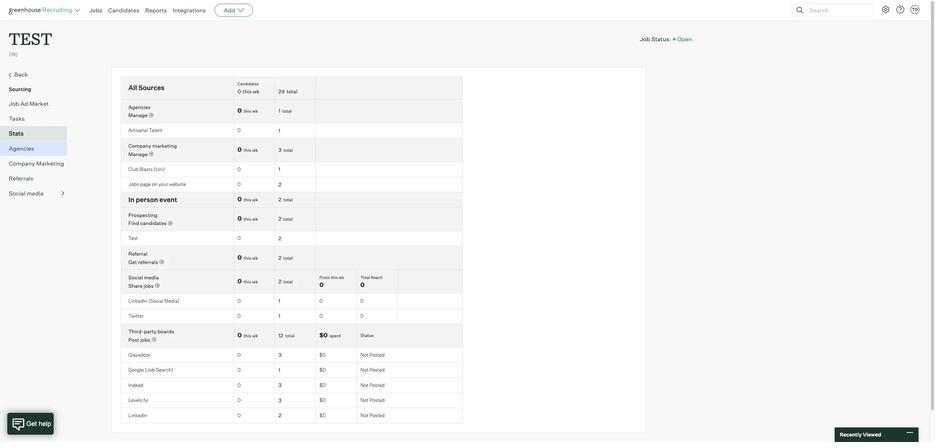 Task type: vqa. For each thing, say whether or not it's contained in the screenshot.
'compliance.'
no



Task type: describe. For each thing, give the bounding box(es) containing it.
artisanal talent
[[128, 127, 162, 133]]

posted for glassdoor
[[370, 352, 385, 358]]

2 total for referral get referrals
[[279, 255, 293, 261]]

talent
[[149, 127, 162, 133]]

candidates
[[140, 220, 167, 226]]

person
[[136, 196, 158, 204]]

posted for google (job search)
[[370, 367, 385, 373]]

(uni)
[[154, 166, 165, 172]]

glassdoor
[[128, 352, 150, 358]]

total
[[361, 275, 370, 280]]

boards
[[158, 329, 174, 335]]

posted for linkedin
[[370, 413, 385, 419]]

$0 for levels fyi
[[320, 398, 326, 403]]

manage link for manage
[[128, 112, 153, 119]]

fyi
[[143, 398, 149, 403]]

job ad market
[[9, 100, 49, 107]]

$0 spent
[[320, 332, 341, 339]]

(social
[[148, 298, 163, 304]]

this for third-party boards post jobs
[[244, 333, 251, 339]]

integrations
[[173, 7, 206, 14]]

social media share jobs
[[128, 275, 159, 289]]

0 this wk for agencies manage
[[238, 107, 258, 114]]

find candidates link
[[128, 220, 172, 227]]

prospecting link
[[128, 212, 157, 218]]

marketing
[[152, 143, 177, 149]]

1 link for (job
[[279, 367, 280, 373]]

referral
[[128, 251, 147, 257]]

5 1 link from the top
[[279, 313, 280, 319]]

4 2 from the top
[[279, 235, 281, 242]]

1 $0 from the top
[[320, 332, 328, 339]]

sourcing
[[9, 86, 31, 92]]

this for referral get referrals
[[244, 256, 251, 261]]

total reach 0
[[361, 275, 383, 289]]

this for social media share jobs
[[244, 279, 251, 285]]

candidates 0 this wk
[[238, 81, 260, 95]]

back link
[[9, 70, 64, 79]]

wk for referral get referrals
[[252, 256, 258, 261]]

status
[[361, 333, 374, 339]]

0 horizontal spatial agencies link
[[9, 144, 64, 153]]

company marketing manage
[[128, 143, 177, 157]]

job status:
[[640, 35, 671, 43]]

not for google (job search)
[[361, 367, 368, 373]]

0 horizontal spatial social media link
[[9, 189, 64, 198]]

search)
[[156, 367, 173, 373]]

5 1 from the top
[[279, 313, 280, 319]]

1 horizontal spatial social media link
[[128, 275, 159, 281]]

2 2 link from the top
[[279, 196, 281, 203]]

recently viewed
[[840, 432, 881, 438]]

job ad market link
[[9, 99, 64, 108]]

not for linkedin
[[361, 413, 368, 419]]

7 2 from the top
[[279, 413, 281, 419]]

wk for third-party boards post jobs
[[252, 333, 258, 339]]

1 3 link from the top
[[279, 147, 282, 153]]

agencies manage
[[128, 104, 151, 118]]

not posted for linkedin
[[361, 413, 385, 419]]

referral link
[[128, 251, 147, 257]]

reach
[[371, 275, 383, 280]]

1 2 total from the top
[[279, 196, 293, 203]]

candidates link
[[108, 7, 139, 14]]

google (job search)
[[128, 367, 173, 373]]

posts
[[320, 275, 330, 280]]

jobs inside third-party boards post jobs
[[140, 337, 150, 343]]

marketing
[[36, 160, 64, 167]]

3 link for glassdoor
[[279, 352, 282, 358]]

all sources
[[128, 84, 165, 92]]

agencies for agencies
[[9, 145, 34, 152]]

3 2 from the top
[[279, 216, 281, 222]]

total for third-party boards post jobs
[[285, 333, 295, 339]]

1 for talent
[[279, 127, 280, 133]]

(job
[[145, 367, 155, 373]]

website
[[169, 181, 186, 187]]

3 link for indeed
[[279, 382, 282, 388]]

linkedin for linkedin
[[128, 413, 147, 419]]

reports link
[[145, 7, 167, 14]]

not posted for levels fyi
[[361, 398, 385, 403]]

0 this wk for company marketing manage
[[238, 146, 258, 153]]

this for company marketing manage
[[244, 147, 251, 153]]

0 inside posts this wk 0
[[320, 281, 324, 289]]

in
[[128, 196, 134, 204]]

12
[[279, 333, 283, 339]]

company marketing link
[[9, 159, 64, 168]]

manage inside company marketing manage
[[128, 151, 148, 157]]

1 for blasts
[[279, 166, 280, 172]]

0 this wk for third-party boards post jobs
[[238, 332, 258, 339]]

td button
[[909, 4, 921, 15]]

third-party boards link
[[128, 329, 174, 335]]

$0 for linkedin
[[320, 413, 326, 419]]

total for referral get referrals
[[283, 256, 293, 261]]

page
[[140, 181, 151, 187]]

company for company marketing manage
[[128, 143, 151, 149]]

0 link
[[238, 88, 241, 95]]

test
[[9, 28, 52, 49]]

prospecting find candidates
[[128, 212, 167, 226]]

1 3 from the top
[[279, 147, 282, 153]]

3 for indeed
[[279, 382, 282, 388]]

company marketing link
[[128, 143, 177, 149]]

jobs page on your website
[[128, 181, 186, 187]]

integrations link
[[173, 7, 206, 14]]

ad
[[20, 100, 28, 107]]

not posted for google (job search)
[[361, 367, 385, 373]]

job for job ad market
[[9, 100, 19, 107]]

$0 for google (job search)
[[320, 367, 326, 373]]

manage link for marketing
[[128, 151, 153, 158]]

1 1 from the top
[[279, 108, 280, 114]]

company marketing
[[9, 160, 64, 167]]

viewed
[[863, 432, 881, 438]]

media for social media share jobs
[[144, 275, 159, 281]]

candidates for candidates
[[108, 7, 139, 14]]

blasts
[[139, 166, 153, 172]]

1 link for (social
[[279, 298, 280, 304]]

1 link for blasts
[[279, 166, 280, 172]]

2 total for prospecting find candidates
[[279, 216, 293, 222]]

spent
[[329, 333, 341, 339]]

jobs for jobs
[[89, 7, 102, 14]]

greenhouse recruiting image
[[9, 6, 74, 15]]



Task type: locate. For each thing, give the bounding box(es) containing it.
posted
[[370, 352, 385, 358], [370, 367, 385, 373], [370, 382, 385, 388], [370, 398, 385, 403], [370, 413, 385, 419]]

0 horizontal spatial candidates
[[108, 7, 139, 14]]

1 vertical spatial candidates
[[238, 81, 259, 86]]

jobs down party at the left of the page
[[140, 337, 150, 343]]

media up share jobs "link" on the bottom left
[[144, 275, 159, 281]]

social for social media share jobs
[[128, 275, 143, 281]]

1 vertical spatial manage
[[128, 151, 148, 157]]

linkedin (social media)
[[128, 298, 180, 304]]

7 0 this wk from the top
[[238, 332, 258, 339]]

2 posted from the top
[[370, 367, 385, 373]]

social
[[9, 190, 25, 197], [128, 275, 143, 281]]

manage link up "artisanal"
[[128, 112, 153, 119]]

1 vertical spatial company
[[9, 160, 35, 167]]

wk inside posts this wk 0
[[339, 275, 344, 280]]

get referrals link
[[128, 259, 164, 266]]

posted for indeed
[[370, 382, 385, 388]]

candidates inside candidates 0 this wk
[[238, 81, 259, 86]]

0 vertical spatial jobs
[[144, 283, 154, 289]]

third-
[[128, 329, 144, 335]]

media for social media
[[27, 190, 44, 197]]

4 1 from the top
[[279, 298, 280, 304]]

3 for glassdoor
[[279, 352, 282, 358]]

3 $0 from the top
[[320, 367, 326, 373]]

0 this wk for prospecting find candidates
[[238, 215, 258, 222]]

5 $0 from the top
[[320, 398, 326, 403]]

2 1 from the top
[[279, 127, 280, 133]]

0
[[238, 88, 241, 95], [238, 107, 242, 114], [238, 127, 241, 133], [238, 146, 242, 153], [238, 166, 241, 172], [238, 181, 241, 187], [238, 196, 242, 203], [238, 215, 242, 222], [238, 236, 241, 241], [238, 254, 242, 261], [238, 278, 242, 285], [320, 281, 324, 289], [361, 281, 365, 289], [238, 298, 241, 304], [320, 298, 323, 304], [361, 298, 364, 304], [238, 313, 241, 319], [320, 313, 323, 319], [361, 313, 364, 319], [238, 332, 242, 339], [238, 352, 241, 358], [238, 367, 241, 373], [238, 382, 241, 388], [238, 398, 241, 403], [238, 413, 241, 419]]

configure image
[[882, 5, 890, 14]]

4 3 from the top
[[279, 397, 282, 404]]

3 3 from the top
[[279, 382, 282, 388]]

sources
[[138, 84, 165, 92]]

this for prospecting find candidates
[[244, 217, 251, 222]]

social media
[[9, 190, 44, 197]]

levels
[[128, 398, 142, 403]]

company down "artisanal"
[[128, 143, 151, 149]]

post
[[128, 337, 139, 343]]

6 2 from the top
[[279, 278, 281, 285]]

social inside social media share jobs
[[128, 275, 143, 281]]

0 vertical spatial social media link
[[9, 189, 64, 198]]

social media link up share jobs "link" on the bottom left
[[128, 275, 159, 281]]

reports
[[145, 7, 167, 14]]

total inside 1 total
[[282, 109, 292, 114]]

6 $0 from the top
[[320, 413, 326, 419]]

media)
[[164, 298, 180, 304]]

6 1 link from the top
[[279, 367, 280, 373]]

0 vertical spatial social
[[9, 190, 25, 197]]

Search text field
[[807, 5, 867, 16]]

0 horizontal spatial social
[[9, 190, 25, 197]]

1 for (job
[[279, 367, 280, 373]]

$0 for indeed
[[320, 382, 326, 388]]

4 $0 from the top
[[320, 382, 326, 388]]

1 2 from the top
[[279, 181, 281, 188]]

add button
[[215, 4, 253, 17]]

1 vertical spatial agencies
[[9, 145, 34, 152]]

4 0 this wk from the top
[[238, 215, 258, 222]]

4 not posted from the top
[[361, 398, 385, 403]]

wk inside candidates 0 this wk
[[253, 88, 260, 95]]

social down referrals
[[9, 190, 25, 197]]

6 0 this wk from the top
[[238, 278, 258, 285]]

(19)
[[9, 51, 18, 57]]

linkedin up twitter
[[128, 298, 147, 304]]

4 not from the top
[[361, 398, 368, 403]]

0 horizontal spatial jobs
[[89, 7, 102, 14]]

3 1 link from the top
[[279, 166, 280, 172]]

3 posted from the top
[[370, 382, 385, 388]]

post jobs link
[[128, 336, 156, 344]]

recently
[[840, 432, 862, 438]]

agencies link down stats link
[[9, 144, 64, 153]]

total for company marketing manage
[[284, 147, 293, 153]]

1
[[279, 108, 280, 114], [279, 127, 280, 133], [279, 166, 280, 172], [279, 298, 280, 304], [279, 313, 280, 319], [279, 367, 280, 373]]

indeed
[[128, 382, 143, 388]]

agencies link
[[128, 104, 151, 110], [9, 144, 64, 153]]

$0
[[320, 332, 328, 339], [320, 352, 326, 358], [320, 367, 326, 373], [320, 382, 326, 388], [320, 398, 326, 403], [320, 413, 326, 419]]

artisanal
[[128, 127, 148, 133]]

stats
[[9, 130, 24, 137]]

media inside social media share jobs
[[144, 275, 159, 281]]

1 0 this wk from the top
[[238, 107, 258, 114]]

not posted for indeed
[[361, 382, 385, 388]]

1 2 link from the top
[[279, 181, 281, 188]]

linkedin
[[128, 298, 147, 304], [128, 413, 147, 419]]

24 total
[[279, 88, 298, 95]]

1 vertical spatial agencies link
[[9, 144, 64, 153]]

party
[[144, 329, 156, 335]]

social up share
[[128, 275, 143, 281]]

2 3 from the top
[[279, 352, 282, 358]]

24
[[279, 88, 285, 95]]

company up referrals
[[9, 160, 35, 167]]

1 horizontal spatial agencies
[[128, 104, 151, 110]]

1 horizontal spatial jobs
[[128, 181, 139, 187]]

2 2 from the top
[[279, 196, 281, 203]]

not posted for glassdoor
[[361, 352, 385, 358]]

total for agencies manage
[[282, 109, 292, 114]]

posts this wk 0
[[320, 275, 344, 289]]

social for social media
[[9, 190, 25, 197]]

event
[[159, 196, 177, 204]]

manage link down company marketing link
[[128, 151, 153, 158]]

1 link
[[279, 108, 280, 114], [279, 127, 280, 133], [279, 166, 280, 172], [279, 298, 280, 304], [279, 313, 280, 319], [279, 367, 280, 373]]

test link
[[9, 20, 52, 51]]

2 manage link from the top
[[128, 151, 153, 158]]

your
[[158, 181, 168, 187]]

td
[[912, 7, 918, 12]]

add
[[224, 7, 235, 14]]

manage inside agencies manage
[[128, 112, 148, 118]]

referral get referrals
[[128, 251, 158, 265]]

manage up club
[[128, 151, 148, 157]]

agencies for agencies manage
[[128, 104, 151, 110]]

3 0 this wk from the top
[[238, 196, 258, 203]]

linkedin for linkedin (social media)
[[128, 298, 147, 304]]

company inside company marketing manage
[[128, 143, 151, 149]]

2 total for social media share jobs
[[279, 278, 293, 285]]

1 vertical spatial jobs
[[140, 337, 150, 343]]

5 2 link from the top
[[279, 255, 281, 261]]

4 2 link from the top
[[279, 235, 281, 242]]

jobs right share
[[144, 283, 154, 289]]

td button
[[911, 5, 920, 14]]

jobs left the "page"
[[128, 181, 139, 187]]

open
[[677, 35, 692, 43]]

1 horizontal spatial job
[[640, 35, 650, 43]]

1 linkedin from the top
[[128, 298, 147, 304]]

agencies down all on the top left of page
[[128, 104, 151, 110]]

1 1 link from the top
[[279, 108, 280, 114]]

agencies
[[128, 104, 151, 110], [9, 145, 34, 152]]

jobs for jobs page on your website
[[128, 181, 139, 187]]

7 2 link from the top
[[279, 413, 281, 419]]

candidates right jobs link
[[108, 7, 139, 14]]

0 vertical spatial jobs
[[89, 7, 102, 14]]

1 for (social
[[279, 298, 280, 304]]

1 not posted from the top
[[361, 352, 385, 358]]

0 this wk for social media share jobs
[[238, 278, 258, 285]]

5 0 this wk from the top
[[238, 254, 258, 261]]

1 posted from the top
[[370, 352, 385, 358]]

3 link for levels fyi
[[279, 397, 282, 404]]

3 2 total from the top
[[279, 255, 293, 261]]

0 this wk
[[238, 107, 258, 114], [238, 146, 258, 153], [238, 196, 258, 203], [238, 215, 258, 222], [238, 254, 258, 261], [238, 278, 258, 285], [238, 332, 258, 339]]

in person event
[[128, 196, 177, 204]]

agencies down stats
[[9, 145, 34, 152]]

total
[[287, 88, 298, 95], [282, 109, 292, 114], [284, 147, 293, 153], [283, 197, 293, 203], [283, 217, 293, 222], [283, 256, 293, 261], [283, 279, 293, 285], [285, 333, 295, 339]]

0 inside total reach 0
[[361, 281, 365, 289]]

linkedin down levels fyi
[[128, 413, 147, 419]]

share jobs link
[[128, 282, 159, 290]]

6 1 from the top
[[279, 367, 280, 373]]

total for prospecting find candidates
[[283, 217, 293, 222]]

manage up "artisanal"
[[128, 112, 148, 118]]

club blasts (uni)
[[128, 166, 165, 172]]

1 vertical spatial jobs
[[128, 181, 139, 187]]

2 not from the top
[[361, 367, 368, 373]]

24 link
[[279, 88, 285, 95]]

0 vertical spatial agencies link
[[128, 104, 151, 110]]

not for levels fyi
[[361, 398, 368, 403]]

6 2 link from the top
[[279, 278, 281, 285]]

test (19)
[[9, 28, 52, 57]]

1 horizontal spatial agencies link
[[128, 104, 151, 110]]

job left ad
[[9, 100, 19, 107]]

2 linkedin from the top
[[128, 413, 147, 419]]

4 2 total from the top
[[279, 278, 293, 285]]

prospecting
[[128, 212, 157, 218]]

3 for levels fyi
[[279, 397, 282, 404]]

1 not from the top
[[361, 352, 368, 358]]

5 not posted from the top
[[361, 413, 385, 419]]

12 link
[[279, 333, 283, 339]]

job for job status:
[[640, 35, 650, 43]]

agencies link down all on the top left of page
[[128, 104, 151, 110]]

3 total
[[279, 147, 293, 153]]

2 0 this wk from the top
[[238, 146, 258, 153]]

2 $0 from the top
[[320, 352, 326, 358]]

0 vertical spatial manage link
[[128, 112, 153, 119]]

total inside 12 total
[[285, 333, 295, 339]]

1 vertical spatial social
[[128, 275, 143, 281]]

$0 for glassdoor
[[320, 352, 326, 358]]

1 total
[[279, 108, 292, 114]]

jobs
[[144, 283, 154, 289], [140, 337, 150, 343]]

0 horizontal spatial media
[[27, 190, 44, 197]]

manage link
[[128, 112, 153, 119], [128, 151, 153, 158]]

google
[[128, 367, 144, 373]]

0 horizontal spatial job
[[9, 100, 19, 107]]

posted for levels fyi
[[370, 398, 385, 403]]

test
[[128, 236, 138, 241]]

3 not from the top
[[361, 382, 368, 388]]

social media link down referrals link at the left top
[[9, 189, 64, 198]]

wk for social media share jobs
[[252, 279, 258, 285]]

referrals link
[[9, 174, 64, 183]]

job left the 'status:'
[[640, 35, 650, 43]]

12 total
[[279, 333, 295, 339]]

this for agencies manage
[[244, 109, 251, 114]]

3 link
[[279, 147, 282, 153], [279, 352, 282, 358], [279, 382, 282, 388], [279, 397, 282, 404]]

1 manage from the top
[[128, 112, 148, 118]]

referrals
[[138, 259, 158, 265]]

not for indeed
[[361, 382, 368, 388]]

2 not posted from the top
[[361, 367, 385, 373]]

2 2 total from the top
[[279, 216, 293, 222]]

on
[[152, 181, 157, 187]]

0 this wk for referral get referrals
[[238, 254, 258, 261]]

company
[[128, 143, 151, 149], [9, 160, 35, 167]]

4 posted from the top
[[370, 398, 385, 403]]

find
[[128, 220, 139, 226]]

club
[[128, 166, 138, 172]]

candidates up the "0" link at left top
[[238, 81, 259, 86]]

0 inside candidates 0 this wk
[[238, 88, 241, 95]]

1 manage link from the top
[[128, 112, 153, 119]]

candidates for candidates 0 this wk
[[238, 81, 259, 86]]

company for company marketing
[[9, 160, 35, 167]]

jobs left candidates link
[[89, 7, 102, 14]]

1 link for talent
[[279, 127, 280, 133]]

0 vertical spatial manage
[[128, 112, 148, 118]]

3 not posted from the top
[[361, 382, 385, 388]]

1 horizontal spatial social
[[128, 275, 143, 281]]

0 vertical spatial candidates
[[108, 7, 139, 14]]

this inside posts this wk 0
[[331, 275, 338, 280]]

total for social media share jobs
[[283, 279, 293, 285]]

not posted
[[361, 352, 385, 358], [361, 367, 385, 373], [361, 382, 385, 388], [361, 398, 385, 403], [361, 413, 385, 419]]

status:
[[652, 35, 671, 43]]

wk for prospecting find candidates
[[252, 217, 258, 222]]

1 vertical spatial media
[[144, 275, 159, 281]]

0 vertical spatial job
[[640, 35, 650, 43]]

4 1 link from the top
[[279, 298, 280, 304]]

third-party boards post jobs
[[128, 329, 174, 343]]

share
[[128, 283, 142, 289]]

0 horizontal spatial company
[[9, 160, 35, 167]]

0 horizontal spatial agencies
[[9, 145, 34, 152]]

1 vertical spatial manage link
[[128, 151, 153, 158]]

2 link
[[279, 181, 281, 188], [279, 196, 281, 203], [279, 216, 281, 222], [279, 235, 281, 242], [279, 255, 281, 261], [279, 278, 281, 285], [279, 413, 281, 419]]

0 vertical spatial media
[[27, 190, 44, 197]]

4 3 link from the top
[[279, 397, 282, 404]]

jobs link
[[89, 7, 102, 14]]

5 not from the top
[[361, 413, 368, 419]]

tasks
[[9, 115, 25, 122]]

1 horizontal spatial media
[[144, 275, 159, 281]]

1 horizontal spatial candidates
[[238, 81, 259, 86]]

2 3 link from the top
[[279, 352, 282, 358]]

tasks link
[[9, 114, 64, 123]]

1 vertical spatial social media link
[[128, 275, 159, 281]]

3 1 from the top
[[279, 166, 280, 172]]

total inside 3 total
[[284, 147, 293, 153]]

1 vertical spatial linkedin
[[128, 413, 147, 419]]

not for glassdoor
[[361, 352, 368, 358]]

levels fyi
[[128, 398, 149, 403]]

5 2 from the top
[[279, 255, 281, 261]]

0 vertical spatial agencies
[[128, 104, 151, 110]]

3 3 link from the top
[[279, 382, 282, 388]]

referrals
[[9, 175, 33, 182]]

media down referrals link at the left top
[[27, 190, 44, 197]]

5 posted from the top
[[370, 413, 385, 419]]

1 vertical spatial job
[[9, 100, 19, 107]]

wk for agencies manage
[[252, 109, 258, 114]]

jobs inside social media share jobs
[[144, 283, 154, 289]]

this inside candidates 0 this wk
[[243, 88, 252, 95]]

2 1 link from the top
[[279, 127, 280, 133]]

3 2 link from the top
[[279, 216, 281, 222]]

2 manage from the top
[[128, 151, 148, 157]]

0 vertical spatial linkedin
[[128, 298, 147, 304]]

all
[[128, 84, 137, 92]]

0 vertical spatial company
[[128, 143, 151, 149]]

wk for company marketing manage
[[252, 147, 258, 153]]

stats link
[[9, 129, 64, 138]]

1 horizontal spatial company
[[128, 143, 151, 149]]



